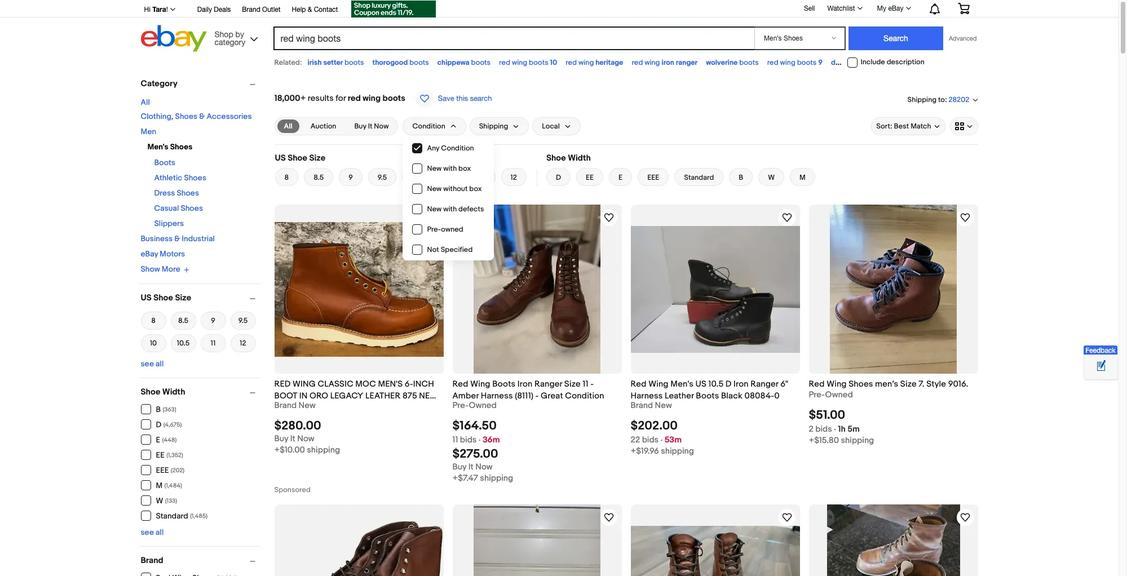 Task type: locate. For each thing, give the bounding box(es) containing it.
bids down $164.50
[[460, 435, 477, 446]]

0 horizontal spatial ee
[[156, 451, 165, 460]]

1 vertical spatial condition
[[441, 144, 474, 153]]

red wing heritage
[[566, 58, 624, 67]]

watch red wing 1907 heritage 6" classic moc toe boots size 12ee image
[[959, 511, 972, 525]]

ebay up show at top
[[141, 249, 158, 259]]

8 link down show at top
[[141, 311, 166, 331]]

boots right setter
[[345, 58, 364, 67]]

0 vertical spatial eee
[[648, 173, 660, 182]]

e
[[619, 173, 623, 182], [156, 436, 160, 445]]

condition up new with box
[[441, 144, 474, 153]]

10
[[550, 58, 558, 67], [412, 173, 419, 182], [150, 339, 157, 348]]

bids for $51.00
[[816, 424, 833, 435]]

2 iron from the left
[[734, 379, 749, 390]]

w right b 'link'
[[769, 173, 775, 182]]

red wing shoes heritage classic moc 1907 boots | men size 10 ee - copper image
[[474, 505, 601, 577]]

w inside main content
[[769, 173, 775, 182]]

brand for brand outlet
[[242, 6, 261, 14]]

see all button for us
[[141, 359, 164, 369]]

w for w (133)
[[156, 496, 163, 506]]

Search for anything text field
[[275, 28, 753, 49]]

8.5 down auction
[[314, 173, 324, 182]]

m for m
[[800, 173, 806, 182]]

pre- up $51.00 on the bottom right of page
[[809, 390, 826, 401]]

men's
[[378, 379, 403, 390]]

b inside 'link'
[[739, 173, 744, 182]]

0 horizontal spatial 9
[[211, 316, 215, 325]]

9 link up 11 link
[[201, 311, 226, 331]]

+$15.80
[[809, 436, 840, 446]]

0 horizontal spatial width
[[162, 387, 185, 397]]

watchlist
[[828, 5, 856, 12]]

new inside red wing men's us 10.5 d iron ranger 6" harness leather boots black 08084-0 brand new
[[655, 401, 672, 411]]

wing for red wing iron ranger
[[645, 58, 660, 67]]

with down any condition
[[444, 164, 457, 173]]

0 horizontal spatial ranger
[[535, 379, 563, 390]]

bids for $202.00
[[642, 435, 659, 446]]

b left w link
[[739, 173, 744, 182]]

0 horizontal spatial 11
[[211, 339, 216, 348]]

harness inside the red wing boots iron ranger size 11  - amber harness (8111) - great condition pre-owned
[[481, 391, 513, 402]]

sell link
[[799, 4, 821, 12]]

1 see from the top
[[141, 359, 154, 369]]

6-
[[405, 379, 413, 390]]

red for red wing iron ranger
[[632, 58, 643, 67]]

2 vertical spatial d
[[156, 420, 162, 430]]

10 down the 'shop by category' banner
[[550, 58, 558, 67]]

0 horizontal spatial iron
[[518, 379, 533, 390]]

now up +$7.47
[[476, 462, 493, 473]]

e (448)
[[156, 436, 177, 445]]

owned
[[826, 390, 854, 401], [469, 401, 497, 411]]

0 vertical spatial see
[[141, 359, 154, 369]]

1 horizontal spatial in
[[299, 391, 308, 402]]

1 vertical spatial us
[[141, 293, 152, 303]]

1 horizontal spatial men's
[[671, 379, 694, 390]]

8 for rightmost 8 link
[[285, 173, 289, 182]]

wing up buy it now link
[[363, 93, 381, 104]]

red wing men's us 10.5 d iron ranger 6" harness leather boots black 08084-0 heading
[[631, 379, 789, 402]]

1 iron from the left
[[518, 379, 533, 390]]

8 link down all selected text box
[[275, 168, 299, 186]]

see all for shoe
[[141, 528, 164, 537]]

1 vertical spatial 8 link
[[141, 311, 166, 331]]

wing inside the red wing boots iron ranger size 11  - amber harness (8111) - great condition pre-owned
[[471, 379, 491, 390]]

see all for us
[[141, 359, 164, 369]]

1 horizontal spatial 8.5 link
[[304, 168, 334, 186]]

1 vertical spatial eee
[[156, 466, 169, 476]]

new inside new without box link
[[427, 184, 442, 194]]

wing inside red wing men's us 10.5 d iron ranger 6" harness leather boots black 08084-0 brand new
[[649, 379, 669, 390]]

0 horizontal spatial all
[[141, 98, 150, 107]]

condition inside dropdown button
[[413, 122, 446, 131]]

specified
[[441, 245, 473, 254]]

us shoe size inside main content
[[275, 153, 326, 164]]

shipping
[[908, 95, 937, 104], [479, 122, 509, 131]]

d inside red wing men's us 10.5 d iron ranger 6" harness leather boots black 08084-0 brand new
[[726, 379, 732, 390]]

0 horizontal spatial owned
[[469, 401, 497, 411]]

boots up athletic
[[154, 158, 175, 168]]

12 left 'd' link
[[511, 173, 517, 182]]

red wing men's us 10.5 d iron ranger 6" harness leather boots black 08084-0 image
[[631, 226, 800, 353]]

boots left danner
[[798, 58, 817, 67]]

shop by category button
[[210, 25, 260, 49]]

danner boots
[[832, 58, 876, 67]]

wing up leather
[[649, 379, 669, 390]]

e right ee 'link'
[[619, 173, 623, 182]]

all up b (363)
[[156, 359, 164, 369]]

red inside the red wing boots iron ranger size 11  - amber harness (8111) - great condition pre-owned
[[453, 379, 469, 390]]

it inside $280.00 buy it now +$10.00 shipping
[[290, 434, 296, 445]]

brand outlet link
[[242, 4, 281, 16]]

0 vertical spatial boots
[[154, 158, 175, 168]]

10.5 left 11 link
[[177, 339, 190, 348]]

red wing classic moc men's 6-inch boot in oro legacy leather 875 new in box link
[[274, 379, 444, 414]]

b for b
[[739, 173, 744, 182]]

1 horizontal spatial ebay
[[889, 5, 904, 12]]

accessories
[[207, 112, 252, 121]]

2 horizontal spatial pre-
[[809, 390, 826, 401]]

with down new without box link
[[444, 205, 457, 214]]

shoe up 'd' link
[[547, 153, 566, 164]]

ranger
[[535, 379, 563, 390], [751, 379, 779, 390]]

ranger up 08084-
[[751, 379, 779, 390]]

new with defects
[[427, 205, 484, 214]]

0 vertical spatial 8.5
[[314, 173, 324, 182]]

pre- up $164.50
[[453, 401, 469, 411]]

now down 18,000 + results for red wing boots
[[374, 122, 389, 131]]

2
[[809, 424, 814, 435]]

red down the 'shop by category' banner
[[566, 58, 577, 67]]

1 horizontal spatial ee
[[586, 173, 594, 182]]

1 wing from the left
[[471, 379, 491, 390]]

875
[[403, 391, 417, 402]]

box for new without box
[[470, 184, 482, 194]]

1 vertical spatial -
[[536, 391, 539, 402]]

save this search button
[[412, 89, 496, 108]]

0 vertical spatial buy
[[355, 122, 367, 131]]

10.5
[[177, 339, 190, 348], [709, 379, 724, 390]]

ebay inside business & industrial ebay motors
[[141, 249, 158, 259]]

1 horizontal spatial buy
[[355, 122, 367, 131]]

boots up buy it now
[[383, 93, 406, 104]]

your shopping cart image
[[958, 3, 971, 14]]

red wing shoes men's size 7. style 9016. heading
[[809, 379, 969, 390]]

10 link down any
[[402, 168, 428, 186]]

owned up $51.00 on the bottom right of page
[[826, 390, 854, 401]]

1 horizontal spatial pre-
[[453, 401, 469, 411]]

box
[[459, 164, 471, 173], [470, 184, 482, 194]]

clothing, shoes & accessories link
[[141, 112, 252, 121]]

red right for
[[348, 93, 361, 104]]

ebay right my
[[889, 5, 904, 12]]

red wing boots iron ranger size 11  - amber harness (8111) - great condition pre-owned
[[453, 379, 605, 411]]

1 horizontal spatial 11
[[453, 435, 458, 446]]

my ebay
[[878, 5, 904, 12]]

brand for brand new
[[274, 401, 297, 411]]

shipping for shipping to : 28202
[[908, 95, 937, 104]]

0 vertical spatial b
[[739, 173, 744, 182]]

standard link
[[675, 168, 724, 186]]

buy inside $280.00 buy it now +$10.00 shipping
[[274, 434, 289, 445]]

red wing shoes men's size 7. style 9016. image
[[830, 205, 957, 374]]

1 vertical spatial all
[[284, 122, 293, 131]]

1 horizontal spatial ranger
[[751, 379, 779, 390]]

None submit
[[849, 27, 944, 50]]

9 left danner
[[819, 58, 823, 67]]

0 horizontal spatial in
[[274, 403, 283, 414]]

shipping inside $164.50 11 bids · 36m $275.00 buy it now +$7.47 shipping
[[480, 473, 514, 484]]

shipping inside dropdown button
[[479, 122, 509, 131]]

8.5 link up 10.5 link
[[171, 311, 196, 331]]

&
[[308, 6, 312, 14], [199, 112, 205, 121], [174, 234, 180, 244]]

brand down red at the left bottom of page
[[274, 401, 297, 411]]

buy up +$10.00
[[274, 434, 289, 445]]

· inside $51.00 2 bids · 1h 5m +$15.80 shipping
[[835, 424, 837, 435]]

now up +$10.00
[[297, 434, 315, 445]]

ee for ee (1,352)
[[156, 451, 165, 460]]

standard inside main content
[[685, 173, 714, 182]]

watch red wing heritage 9016 beckman boots 9.5d cigar featherstone leather. image
[[781, 511, 794, 525]]

0 horizontal spatial shoe width
[[141, 387, 185, 397]]

b left (363)
[[156, 405, 161, 415]]

2 with from the top
[[444, 205, 457, 214]]

0 horizontal spatial men's
[[148, 142, 168, 152]]

ranger
[[676, 58, 698, 67]]

bids for $164.50
[[460, 435, 477, 446]]

shoe down all selected text box
[[288, 153, 308, 164]]

2 harness from the left
[[631, 391, 663, 402]]

· inside the "$202.00 22 bids · 53m +$19.96 shipping"
[[661, 435, 663, 446]]

1 vertical spatial buy
[[274, 434, 289, 445]]

see all button
[[141, 359, 164, 369], [141, 528, 164, 537]]

business
[[141, 234, 173, 244]]

see all up b (363)
[[141, 359, 164, 369]]

3 red from the left
[[809, 379, 825, 390]]

see all down standard (1,485)
[[141, 528, 164, 537]]

all for shoe
[[156, 359, 164, 369]]

new inside 'new with defects' link
[[427, 205, 442, 214]]

0 horizontal spatial harness
[[481, 391, 513, 402]]

see all button for shoe
[[141, 528, 164, 537]]

9 down buy it now link
[[349, 173, 353, 182]]

12 right 11 link
[[240, 339, 246, 348]]

1 horizontal spatial red
[[631, 379, 647, 390]]

size inside red wing shoes men's size 7. style 9016. pre-owned
[[901, 379, 917, 390]]

watch red wing men's us 10.5 d iron ranger 6" harness leather boots black 08084-0 image
[[781, 211, 794, 225]]

shipping down 53m at the right of the page
[[661, 446, 695, 457]]

red for $51.00
[[809, 379, 825, 390]]

2 horizontal spatial buy
[[453, 462, 467, 473]]

red inside red wing men's us 10.5 d iron ranger 6" harness leather boots black 08084-0 brand new
[[631, 379, 647, 390]]

shoes up dress shoes link
[[184, 173, 206, 183]]

harness
[[481, 391, 513, 402], [631, 391, 663, 402]]

0 vertical spatial us shoe size
[[275, 153, 326, 164]]

e inside main content
[[619, 173, 623, 182]]

dress shoes link
[[154, 188, 199, 198]]

1 red from the left
[[453, 379, 469, 390]]

eee right e link
[[648, 173, 660, 182]]

none submit inside the 'shop by category' banner
[[849, 27, 944, 50]]

owned inside red wing shoes men's size 7. style 9016. pre-owned
[[826, 390, 854, 401]]

1 with from the top
[[444, 164, 457, 173]]

0 horizontal spatial red
[[453, 379, 469, 390]]

0 horizontal spatial now
[[297, 434, 315, 445]]

with for box
[[444, 164, 457, 173]]

boot
[[274, 391, 297, 402]]

1 vertical spatial b
[[156, 405, 161, 415]]

buy down 18,000 + results for red wing boots
[[355, 122, 367, 131]]

10 link left 10.5 link
[[141, 333, 166, 353]]

help & contact link
[[292, 4, 338, 16]]

men link
[[141, 127, 156, 137]]

wing inside red wing shoes men's size 7. style 9016. pre-owned
[[827, 379, 847, 390]]

pre- inside red wing shoes men's size 7. style 9016. pre-owned
[[809, 390, 826, 401]]

new with box
[[427, 164, 471, 173]]

0 vertical spatial standard
[[685, 173, 714, 182]]

1 all from the top
[[156, 359, 164, 369]]

1 horizontal spatial all
[[284, 122, 293, 131]]

local button
[[533, 117, 581, 135]]

it down 18,000 + results for red wing boots
[[368, 122, 373, 131]]

all link down 18,000
[[277, 120, 299, 133]]

pre- up not
[[427, 225, 441, 234]]

red for $202.00
[[631, 379, 647, 390]]

boots right danner
[[856, 58, 876, 67]]

7.
[[919, 379, 925, 390]]

9.5
[[378, 173, 387, 182], [238, 316, 248, 325]]

shipping
[[841, 436, 875, 446], [307, 445, 340, 456], [661, 446, 695, 457], [480, 473, 514, 484]]

1 horizontal spatial -
[[591, 379, 594, 390]]

8 down all selected text box
[[285, 173, 289, 182]]

1 vertical spatial all link
[[277, 120, 299, 133]]

red for red wing heritage
[[566, 58, 577, 67]]

10.5 inside red wing men's us 10.5 d iron ranger 6" harness leather boots black 08084-0 brand new
[[709, 379, 724, 390]]

main content
[[270, 73, 983, 577]]

wing
[[512, 58, 528, 67], [579, 58, 594, 67], [645, 58, 660, 67], [781, 58, 796, 67], [363, 93, 381, 104]]

all down 18,000
[[284, 122, 293, 131]]

0 vertical spatial ee
[[586, 173, 594, 182]]

0 horizontal spatial -
[[536, 391, 539, 402]]

d left (4,675) on the bottom
[[156, 420, 162, 430]]

2 see from the top
[[141, 528, 154, 537]]

8.5
[[314, 173, 324, 182], [178, 316, 188, 325]]

+
[[301, 93, 306, 104]]

new for new without box
[[427, 184, 442, 194]]

0 horizontal spatial 8
[[151, 316, 156, 325]]

buy
[[355, 122, 367, 131], [274, 434, 289, 445], [453, 462, 467, 473]]

· left 1h
[[835, 424, 837, 435]]

red wing iron ranger
[[632, 58, 698, 67]]

ebay
[[889, 5, 904, 12], [141, 249, 158, 259]]

chippewa boots
[[438, 58, 491, 67]]

boots left black
[[696, 391, 720, 402]]

0 vertical spatial shipping
[[908, 95, 937, 104]]

1 vertical spatial 9
[[349, 173, 353, 182]]

10.5 up black
[[709, 379, 724, 390]]

0 vertical spatial 9.5
[[378, 173, 387, 182]]

2 red from the left
[[631, 379, 647, 390]]

us shoe size down all selected text box
[[275, 153, 326, 164]]

0 horizontal spatial d
[[156, 420, 162, 430]]

size inside the red wing boots iron ranger size 11  - amber harness (8111) - great condition pre-owned
[[565, 379, 581, 390]]

bids inside $164.50 11 bids · 36m $275.00 buy it now +$7.47 shipping
[[460, 435, 477, 446]]

bids up +$15.80
[[816, 424, 833, 435]]

0 horizontal spatial wing
[[471, 379, 491, 390]]

m right w link
[[800, 173, 806, 182]]

0 vertical spatial width
[[568, 153, 591, 164]]

men's inside red wing men's us 10.5 d iron ranger 6" harness leather boots black 08084-0 brand new
[[671, 379, 694, 390]]

oro
[[310, 391, 328, 402]]

10 inside main content
[[412, 173, 419, 182]]

1 horizontal spatial 10
[[412, 173, 419, 182]]

· left '36m'
[[479, 435, 481, 446]]

now
[[374, 122, 389, 131], [297, 434, 315, 445], [476, 462, 493, 473]]

standard for standard (1,485)
[[156, 512, 188, 521]]

shoe width
[[547, 153, 591, 164], [141, 387, 185, 397]]

watch red wing shoes heritage classic moc 1907 boots | men size 10 ee - copper image
[[602, 511, 616, 525]]

wing inside main content
[[363, 93, 381, 104]]

1 horizontal spatial 8.5
[[314, 173, 324, 182]]

more
[[162, 265, 180, 274]]

9.5 link down buy it now link
[[368, 168, 397, 186]]

red wing boots iron ranger size 11  - amber harness (8111) - great condition link
[[453, 379, 622, 402]]

shipping inside "shipping to : 28202"
[[908, 95, 937, 104]]

-
[[591, 379, 594, 390], [536, 391, 539, 402]]

9.5 link down us shoe size dropdown button
[[230, 311, 256, 331]]

ebay inside account navigation
[[889, 5, 904, 12]]

0 vertical spatial ebay
[[889, 5, 904, 12]]

1 horizontal spatial it
[[368, 122, 373, 131]]

red wing classic moc men's 6-inch boot in oro legacy leather 875 new in box image
[[274, 222, 444, 357]]

1 vertical spatial see all button
[[141, 528, 164, 537]]

10 for bottom 10 link
[[150, 339, 157, 348]]

2 see all from the top
[[141, 528, 164, 537]]

not specified
[[427, 245, 473, 254]]

brand new
[[274, 401, 316, 411]]

1 ranger from the left
[[535, 379, 563, 390]]

now inside $280.00 buy it now +$10.00 shipping
[[297, 434, 315, 445]]

1 horizontal spatial us
[[275, 153, 286, 164]]

9.5 for the top the 9.5 link
[[378, 173, 387, 182]]

new left without
[[427, 184, 442, 194]]

outlet
[[262, 6, 281, 14]]

style
[[927, 379, 947, 390]]

2 ranger from the left
[[751, 379, 779, 390]]

& inside account navigation
[[308, 6, 312, 14]]

red wing heritage classic 6" iron ranger boot # 8111 amber made in usa 2e & d image
[[274, 521, 444, 577]]

2 horizontal spatial ·
[[835, 424, 837, 435]]

listing options selector. gallery view selected. image
[[955, 122, 973, 131]]

new for new with defects
[[427, 205, 442, 214]]

account navigation
[[138, 0, 979, 19]]

red
[[274, 379, 291, 390]]

wing up the amber
[[471, 379, 491, 390]]

8 inside main content
[[285, 173, 289, 182]]

wing left heritage
[[579, 58, 594, 67]]

1 see all button from the top
[[141, 359, 164, 369]]

brand up "$202.00"
[[631, 401, 653, 411]]

us shoe size down show more button
[[141, 293, 191, 303]]

0 horizontal spatial w
[[156, 496, 163, 506]]

harness inside red wing men's us 10.5 d iron ranger 6" harness leather boots black 08084-0 brand new
[[631, 391, 663, 402]]

buy it now link
[[348, 120, 396, 133]]

0 horizontal spatial b
[[156, 405, 161, 415]]

watch red wing boots iron ranger size 11  - amber harness (8111) - great condition image
[[602, 211, 616, 225]]

shipping right +$7.47
[[480, 473, 514, 484]]

0 horizontal spatial us
[[141, 293, 152, 303]]

0 vertical spatial w
[[769, 173, 775, 182]]

any condition
[[427, 144, 474, 153]]

brand left "outlet"
[[242, 6, 261, 14]]

for
[[336, 93, 346, 104]]

e left '(448)'
[[156, 436, 160, 445]]

2 horizontal spatial 9
[[819, 58, 823, 67]]

2 vertical spatial us
[[696, 379, 707, 390]]

shop by category banner
[[138, 0, 979, 55]]

& up motors
[[174, 234, 180, 244]]

wing left 'iron'
[[645, 58, 660, 67]]

1 vertical spatial 9.5
[[238, 316, 248, 325]]

0 horizontal spatial 12
[[240, 339, 246, 348]]

new inside new with box link
[[427, 164, 442, 173]]

it up +$10.00
[[290, 434, 296, 445]]

red inside red wing shoes men's size 7. style 9016. pre-owned
[[809, 379, 825, 390]]

owned up $164.50
[[469, 401, 497, 411]]

0 horizontal spatial 10 link
[[141, 333, 166, 353]]

bids
[[816, 424, 833, 435], [460, 435, 477, 446], [642, 435, 659, 446]]

9 link down buy it now link
[[339, 168, 363, 186]]

owned inside the red wing boots iron ranger size 11  - amber harness (8111) - great condition pre-owned
[[469, 401, 497, 411]]

5m
[[848, 424, 860, 435]]

boots
[[154, 158, 175, 168], [493, 379, 516, 390], [696, 391, 720, 402]]

& for contact
[[308, 6, 312, 14]]

0 vertical spatial 12
[[511, 173, 517, 182]]

shipping down 5m
[[841, 436, 875, 446]]

box up without
[[459, 164, 471, 173]]

1 horizontal spatial bids
[[642, 435, 659, 446]]

men's up leather
[[671, 379, 694, 390]]

shoes right clothing,
[[175, 112, 198, 121]]

2 vertical spatial 11
[[453, 435, 458, 446]]

red wing men's us 10.5 d iron ranger 6" harness leather boots black 08084-0 link
[[631, 379, 800, 402]]

12 link left 'd' link
[[501, 168, 527, 186]]

1 horizontal spatial 8
[[285, 173, 289, 182]]

9.5 inside main content
[[378, 173, 387, 182]]

1 see all from the top
[[141, 359, 164, 369]]

& inside business & industrial ebay motors
[[174, 234, 180, 244]]

red wing classic moc men's 6-inch boot in oro legacy leather 875 new in box heading
[[274, 379, 438, 414]]

all up clothing,
[[141, 98, 150, 107]]

red
[[499, 58, 511, 67], [566, 58, 577, 67], [632, 58, 643, 67], [768, 58, 779, 67], [348, 93, 361, 104]]

shipping inside $51.00 2 bids · 1h 5m +$15.80 shipping
[[841, 436, 875, 446]]

shoes left men's
[[849, 379, 874, 390]]

see all button down standard (1,485)
[[141, 528, 164, 537]]

ee inside 'link'
[[586, 173, 594, 182]]

1 vertical spatial 12
[[240, 339, 246, 348]]

new for new with box
[[427, 164, 442, 173]]

wing for red wing boots 9
[[781, 58, 796, 67]]

0 horizontal spatial buy
[[274, 434, 289, 445]]

1 horizontal spatial boots
[[493, 379, 516, 390]]

$51.00
[[809, 409, 846, 423]]

shipping down search
[[479, 122, 509, 131]]

d up black
[[726, 379, 732, 390]]

0 horizontal spatial 9.5 link
[[230, 311, 256, 331]]

bids inside the "$202.00 22 bids · 53m +$19.96 shipping"
[[642, 435, 659, 446]]

1 horizontal spatial &
[[199, 112, 205, 121]]

2 wing from the left
[[649, 379, 669, 390]]

red wing boots iron ranger size 11  - amber harness (8111) - great condition heading
[[453, 379, 605, 402]]

9016.
[[949, 379, 969, 390]]

2 see all button from the top
[[141, 528, 164, 537]]

size
[[309, 153, 326, 164], [175, 293, 191, 303], [565, 379, 581, 390], [901, 379, 917, 390]]

iron up "(8111)"
[[518, 379, 533, 390]]

classic
[[318, 379, 354, 390]]

eee for eee (202)
[[156, 466, 169, 476]]

2 all from the top
[[156, 528, 164, 537]]

red wing heritage 9016 beckman boots 9.5d cigar featherstone leather. image
[[631, 526, 800, 577]]

standard for standard
[[685, 173, 714, 182]]

boots
[[345, 58, 364, 67], [410, 58, 429, 67], [471, 58, 491, 67], [529, 58, 549, 67], [740, 58, 759, 67], [798, 58, 817, 67], [856, 58, 876, 67], [383, 93, 406, 104]]

iron up black
[[734, 379, 749, 390]]

iron inside red wing men's us 10.5 d iron ranger 6" harness leather boots black 08084-0 brand new
[[734, 379, 749, 390]]

brand for brand
[[141, 555, 163, 566]]

1 horizontal spatial d
[[556, 173, 561, 182]]

0 horizontal spatial 8.5 link
[[171, 311, 196, 331]]

m for m (1,484)
[[156, 481, 163, 491]]

with for defects
[[444, 205, 457, 214]]

0 horizontal spatial shipping
[[479, 122, 509, 131]]

9 inside main content
[[349, 173, 353, 182]]

boots right chippewa at the left top
[[471, 58, 491, 67]]

0 vertical spatial in
[[299, 391, 308, 402]]

m inside main content
[[800, 173, 806, 182]]

0 vertical spatial us
[[275, 153, 286, 164]]

0 horizontal spatial it
[[290, 434, 296, 445]]

11 inside the red wing boots iron ranger size 11  - amber harness (8111) - great condition pre-owned
[[583, 379, 589, 390]]

width up (363)
[[162, 387, 185, 397]]

· inside $164.50 11 bids · 36m $275.00 buy it now +$7.47 shipping
[[479, 435, 481, 446]]

1 vertical spatial 8.5 link
[[171, 311, 196, 331]]

9 up 11 link
[[211, 316, 215, 325]]

3 wing from the left
[[827, 379, 847, 390]]

ranger inside the red wing boots iron ranger size 11  - amber harness (8111) - great condition pre-owned
[[535, 379, 563, 390]]

shoe width up b (363)
[[141, 387, 185, 397]]

· left 53m at the right of the page
[[661, 435, 663, 446]]

w
[[769, 173, 775, 182], [156, 496, 163, 506]]

now inside $164.50 11 bids · 36m $275.00 buy it now +$7.47 shipping
[[476, 462, 493, 473]]

0 horizontal spatial 10
[[150, 339, 157, 348]]

& for industrial
[[174, 234, 180, 244]]

2 vertical spatial buy
[[453, 462, 467, 473]]

in
[[299, 391, 308, 402], [274, 403, 283, 414]]

standard down (133) in the bottom of the page
[[156, 512, 188, 521]]

business & industrial ebay motors
[[141, 234, 215, 259]]

0 vertical spatial men's
[[148, 142, 168, 152]]

+$10.00
[[274, 445, 305, 456]]

2 vertical spatial &
[[174, 234, 180, 244]]

bids inside $51.00 2 bids · 1h 5m +$15.80 shipping
[[816, 424, 833, 435]]

brand inside brand outlet link
[[242, 6, 261, 14]]

12 link right 11 link
[[230, 333, 256, 353]]

shoe width inside main content
[[547, 153, 591, 164]]

1 harness from the left
[[481, 391, 513, 402]]

red inside main content
[[348, 93, 361, 104]]

all
[[141, 98, 150, 107], [284, 122, 293, 131]]

2 horizontal spatial boots
[[696, 391, 720, 402]]



Task type: describe. For each thing, give the bounding box(es) containing it.
wing
[[293, 379, 316, 390]]

d for d (4,675)
[[156, 420, 162, 430]]

watch red wing shoes men's size 7. style 9016. image
[[959, 211, 972, 225]]

leather
[[665, 391, 694, 402]]

buy inside buy it now link
[[355, 122, 367, 131]]

width inside main content
[[568, 153, 591, 164]]

save this search
[[438, 94, 492, 103]]

advanced
[[950, 35, 977, 42]]

boots link
[[154, 158, 175, 168]]

athletic shoes link
[[154, 173, 206, 183]]

defects
[[459, 205, 484, 214]]

!
[[166, 6, 168, 14]]

inch
[[413, 379, 434, 390]]

18,000 + results for red wing boots
[[274, 93, 406, 104]]

boots down search for anything text field
[[529, 58, 549, 67]]

w for w
[[769, 173, 775, 182]]

d for d
[[556, 173, 561, 182]]

red wing shoes men's size 7. style 9016. pre-owned
[[809, 379, 969, 401]]

amber
[[453, 391, 479, 402]]

boots inside boots athletic shoes dress shoes casual shoes slippers
[[154, 158, 175, 168]]

brand inside red wing men's us 10.5 d iron ranger 6" harness leather boots black 08084-0 brand new
[[631, 401, 653, 411]]

without
[[444, 184, 468, 194]]

eee for eee
[[648, 173, 660, 182]]

harness for $164.50
[[481, 391, 513, 402]]

shoes inside clothing, shoes & accessories men
[[175, 112, 198, 121]]

sort: best match button
[[872, 117, 946, 135]]

1 vertical spatial 8.5
[[178, 316, 188, 325]]

main content containing $51.00
[[270, 73, 983, 577]]

28202
[[949, 96, 970, 105]]

d (4,675)
[[156, 420, 182, 430]]

my
[[878, 5, 887, 12]]

contact
[[314, 6, 338, 14]]

0 vertical spatial -
[[591, 379, 594, 390]]

red for $164.50
[[453, 379, 469, 390]]

· for 5m
[[835, 424, 837, 435]]

0 vertical spatial all link
[[141, 98, 150, 107]]

clothing, shoes & accessories men
[[141, 112, 252, 137]]

e for e
[[619, 173, 623, 182]]

wing for red wing heritage
[[579, 58, 594, 67]]

new with box link
[[404, 159, 493, 179]]

0 horizontal spatial 10.5
[[177, 339, 190, 348]]

ee for ee
[[586, 173, 594, 182]]

9 for right the "9" link
[[349, 173, 353, 182]]

red for red wing boots 10
[[499, 58, 511, 67]]

All selected text field
[[284, 121, 293, 131]]

all inside main content
[[284, 122, 293, 131]]

$164.50
[[453, 419, 497, 434]]

red wing boots iron ranger size 11  - amber harness (8111) - great condition image
[[474, 205, 601, 374]]

tara
[[152, 5, 166, 14]]

pre-owned link
[[404, 219, 493, 240]]

deals
[[214, 6, 231, 14]]

show more
[[141, 265, 180, 274]]

53m
[[665, 435, 682, 446]]

:
[[946, 95, 948, 104]]

wing for $202.00
[[649, 379, 669, 390]]

8.5 inside main content
[[314, 173, 324, 182]]

1 vertical spatial us shoe size
[[141, 293, 191, 303]]

it inside $164.50 11 bids · 36m $275.00 buy it now +$7.47 shipping
[[469, 462, 474, 473]]

pre- inside the red wing boots iron ranger size 11  - amber harness (8111) - great condition pre-owned
[[453, 401, 469, 411]]

red wing boots 9
[[768, 58, 823, 67]]

$280.00 buy it now +$10.00 shipping
[[274, 419, 340, 456]]

us inside red wing men's us 10.5 d iron ranger 6" harness leather boots black 08084-0 brand new
[[696, 379, 707, 390]]

shoes down athletic shoes link
[[177, 188, 199, 198]]

red wing classic moc men's 6-inch boot in oro legacy leather 875 new in box
[[274, 379, 438, 414]]

auction link
[[304, 120, 343, 133]]

0 vertical spatial it
[[368, 122, 373, 131]]

results
[[308, 93, 334, 104]]

0 vertical spatial 8.5 link
[[304, 168, 334, 186]]

1 horizontal spatial 8 link
[[275, 168, 299, 186]]

get the coupon image
[[352, 1, 436, 17]]

slippers
[[154, 219, 184, 228]]

$275.00
[[453, 447, 499, 462]]

1 horizontal spatial all link
[[277, 120, 299, 133]]

0 vertical spatial all
[[141, 98, 150, 107]]

new without box
[[427, 184, 482, 194]]

red wing 1907 heritage 6" classic moc toe boots size 12ee image
[[827, 505, 961, 577]]

boots inside main content
[[383, 93, 406, 104]]

condition button
[[403, 117, 466, 135]]

0 vertical spatial 11
[[211, 339, 216, 348]]

shoe down show more button
[[154, 293, 173, 303]]

ee link
[[577, 168, 604, 186]]

0 horizontal spatial 8 link
[[141, 311, 166, 331]]

b for b (363)
[[156, 405, 161, 415]]

· for +$19.96
[[661, 435, 663, 446]]

9.5 for left the 9.5 link
[[238, 316, 248, 325]]

owned
[[441, 225, 464, 234]]

see for us
[[141, 359, 154, 369]]

show more button
[[141, 265, 189, 274]]

$164.50 11 bids · 36m $275.00 buy it now +$7.47 shipping
[[453, 419, 514, 484]]

10 for the right 10 link
[[412, 173, 419, 182]]

new without box link
[[404, 179, 493, 199]]

9 for the "9" link to the left
[[211, 316, 215, 325]]

category
[[141, 78, 178, 89]]

all for width
[[156, 528, 164, 537]]

box for new with box
[[459, 164, 471, 173]]

thorogood boots
[[373, 58, 429, 67]]

help & contact
[[292, 6, 338, 14]]

e for e (448)
[[156, 436, 160, 445]]

harness for $202.00
[[631, 391, 663, 402]]

category button
[[141, 78, 260, 89]]

1 horizontal spatial 10 link
[[402, 168, 428, 186]]

wolverine boots
[[707, 58, 759, 67]]

shop by category
[[215, 30, 246, 47]]

0
[[775, 391, 780, 402]]

see for shoe
[[141, 528, 154, 537]]

6"
[[781, 379, 789, 390]]

wolverine
[[707, 58, 738, 67]]

red wing men's us 10.5 d iron ranger 6" harness leather boots black 08084-0 brand new
[[631, 379, 789, 411]]

condition inside 'link'
[[441, 144, 474, 153]]

1 vertical spatial shoe width
[[141, 387, 185, 397]]

shoes down dress shoes link
[[181, 204, 203, 213]]

wing for $51.00
[[827, 379, 847, 390]]

red wing boots 10
[[499, 58, 558, 67]]

feedback
[[1086, 347, 1116, 355]]

1 vertical spatial 10 link
[[141, 333, 166, 353]]

eee link
[[638, 168, 669, 186]]

12 inside main content
[[511, 173, 517, 182]]

irish setter boots
[[308, 58, 364, 67]]

any
[[427, 144, 440, 153]]

help
[[292, 6, 306, 14]]

(8111)
[[515, 391, 534, 402]]

& inside clothing, shoes & accessories men
[[199, 112, 205, 121]]

shipping for shipping
[[479, 122, 509, 131]]

sort:
[[877, 122, 893, 131]]

buy inside $164.50 11 bids · 36m $275.00 buy it now +$7.47 shipping
[[453, 462, 467, 473]]

(4,675)
[[163, 421, 182, 429]]

shipping inside $280.00 buy it now +$10.00 shipping
[[307, 445, 340, 456]]

wing for red wing boots 10
[[512, 58, 528, 67]]

clothing,
[[141, 112, 173, 121]]

shop
[[215, 30, 233, 39]]

iron inside the red wing boots iron ranger size 11  - amber harness (8111) - great condition pre-owned
[[518, 379, 533, 390]]

shoes up boots link
[[170, 142, 193, 152]]

shoes inside red wing shoes men's size 7. style 9016. pre-owned
[[849, 379, 874, 390]]

wing for $164.50
[[471, 379, 491, 390]]

search
[[470, 94, 492, 103]]

new
[[419, 391, 438, 402]]

1 horizontal spatial now
[[374, 122, 389, 131]]

watchlist link
[[822, 2, 868, 15]]

shoe up b (363)
[[141, 387, 160, 397]]

buy it now
[[355, 122, 389, 131]]

8 for left 8 link
[[151, 316, 156, 325]]

1 vertical spatial 12 link
[[230, 333, 256, 353]]

b (363)
[[156, 405, 176, 415]]

pre-owned
[[427, 225, 464, 234]]

us shoe size button
[[141, 293, 260, 303]]

0 horizontal spatial 9 link
[[201, 311, 226, 331]]

1 horizontal spatial 9 link
[[339, 168, 363, 186]]

not
[[427, 245, 439, 254]]

boots right thorogood
[[410, 58, 429, 67]]

daily deals link
[[197, 4, 231, 16]]

+$19.96
[[631, 446, 659, 457]]

red for red wing boots 9
[[768, 58, 779, 67]]

11 inside $164.50 11 bids · 36m $275.00 buy it now +$7.47 shipping
[[453, 435, 458, 446]]

shipping inside the "$202.00 22 bids · 53m +$19.96 shipping"
[[661, 446, 695, 457]]

condition inside the red wing boots iron ranger size 11  - amber harness (8111) - great condition pre-owned
[[565, 391, 605, 402]]

d link
[[547, 168, 571, 186]]

advanced link
[[944, 27, 977, 50]]

+$7.47
[[453, 473, 478, 484]]

new down "wing"
[[299, 401, 316, 411]]

best
[[895, 122, 910, 131]]

men's shoes
[[148, 142, 193, 152]]

1 horizontal spatial 12 link
[[501, 168, 527, 186]]

local
[[542, 122, 560, 131]]

boots right wolverine
[[740, 58, 759, 67]]

ebay motors link
[[141, 249, 185, 259]]

boots inside the red wing boots iron ranger size 11  - amber harness (8111) - great condition pre-owned
[[493, 379, 516, 390]]

shoe width button
[[141, 387, 260, 397]]

w (133)
[[156, 496, 177, 506]]

by
[[236, 30, 244, 39]]

hi tara !
[[144, 5, 168, 14]]

boots inside red wing men's us 10.5 d iron ranger 6" harness leather boots black 08084-0 brand new
[[696, 391, 720, 402]]

· for $275.00
[[479, 435, 481, 446]]

0 horizontal spatial pre-
[[427, 225, 441, 234]]

ranger inside red wing men's us 10.5 d iron ranger 6" harness leather boots black 08084-0 brand new
[[751, 379, 779, 390]]

daily
[[197, 6, 212, 14]]

0 vertical spatial 9.5 link
[[368, 168, 397, 186]]

category
[[215, 38, 246, 47]]

2 horizontal spatial 10
[[550, 58, 558, 67]]



Task type: vqa. For each thing, say whether or not it's contained in the screenshot.
bottom box
yes



